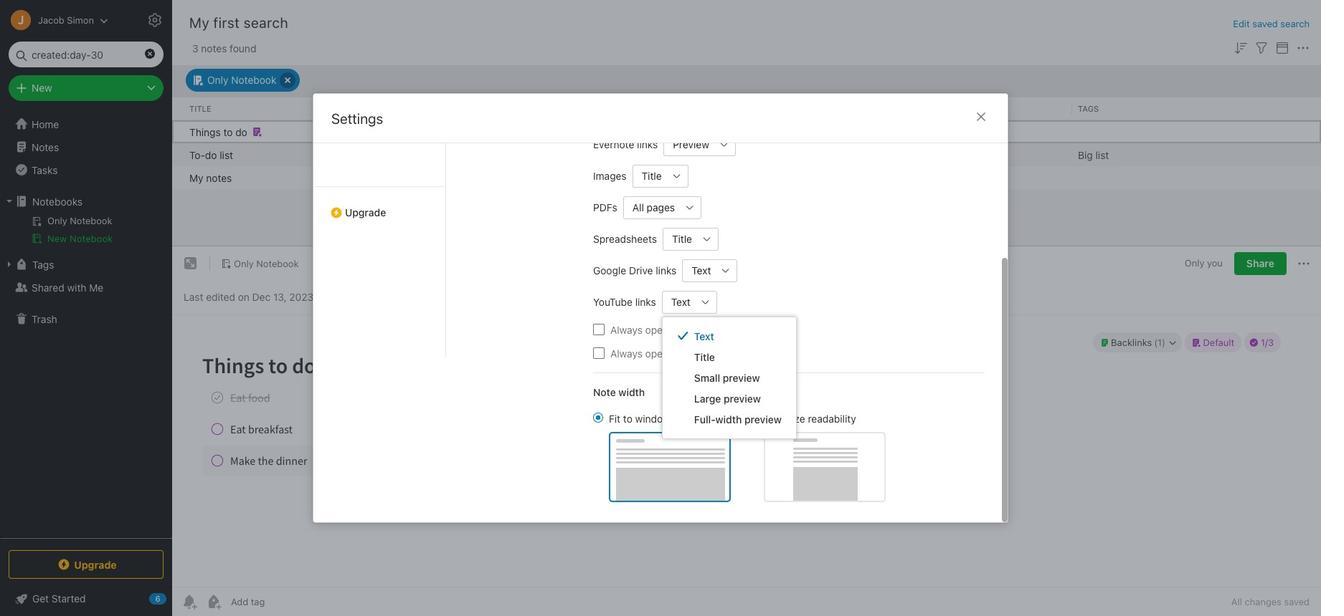 Task type: locate. For each thing, give the bounding box(es) containing it.
row group containing title
[[172, 97, 1321, 120]]

optimize readability
[[764, 413, 856, 425]]

min left evernote
[[569, 148, 586, 161]]

0 vertical spatial settings
[[181, 14, 218, 25]]

width inside dropdown list menu
[[716, 414, 742, 426]]

to-do list
[[189, 148, 233, 161]]

evernote
[[593, 138, 634, 151]]

all inside button
[[632, 202, 644, 214]]

title down choose default view option for pdfs field
[[672, 233, 692, 245]]

1 vertical spatial 7 min ago
[[561, 171, 606, 184]]

7 left evernote
[[561, 148, 567, 161]]

only for only notebook button to the bottom
[[234, 258, 254, 269]]

new notebook button
[[0, 230, 171, 247]]

first
[[213, 14, 240, 31]]

title button down choose default view option for pdfs field
[[663, 228, 696, 251]]

do inside button
[[235, 126, 247, 138]]

pdfs
[[593, 202, 617, 214]]

text up always open external files
[[671, 296, 691, 308]]

title up all pages button
[[642, 170, 662, 182]]

new up home
[[32, 82, 52, 94]]

all left pages
[[632, 202, 644, 214]]

search
[[244, 14, 288, 31], [1281, 18, 1310, 29]]

0 vertical spatial notebook
[[231, 74, 276, 86]]

add a reminder image
[[181, 594, 198, 611]]

search for my first search
[[244, 14, 288, 31]]

do up the my notes
[[205, 148, 217, 161]]

1 vertical spatial links
[[656, 265, 677, 277]]

title inside field
[[642, 170, 662, 182]]

search up found
[[244, 14, 288, 31]]

open for always open external files
[[645, 324, 669, 336]]

1 external from the top
[[671, 324, 708, 336]]

do
[[235, 126, 247, 138], [205, 148, 217, 161]]

my down to-
[[189, 171, 203, 184]]

notebook for the topmost only notebook button
[[231, 74, 276, 86]]

only down '3 notes found'
[[207, 74, 228, 86]]

list down things to do on the left top
[[220, 148, 233, 161]]

7 min ago up pdfs
[[561, 171, 606, 184]]

links for youtube links
[[635, 296, 656, 308]]

only notebook for only notebook button to the bottom
[[234, 258, 299, 269]]

large preview
[[694, 393, 761, 405]]

youtube links
[[593, 296, 656, 308]]

1 horizontal spatial upgrade button
[[313, 186, 445, 225]]

2 my from the top
[[189, 171, 203, 184]]

1 vertical spatial saved
[[1284, 597, 1310, 608]]

32
[[696, 148, 708, 161]]

notebook up 13, in the left top of the page
[[256, 258, 299, 269]]

0 vertical spatial links
[[637, 138, 658, 151]]

2 vertical spatial links
[[635, 296, 656, 308]]

column header
[[831, 103, 1067, 115]]

1 vertical spatial do
[[205, 148, 217, 161]]

always right the always open external files option
[[610, 324, 643, 336]]

0 horizontal spatial tags
[[32, 259, 54, 271]]

1 vertical spatial tags
[[32, 259, 54, 271]]

expand note image
[[182, 255, 199, 273]]

only notebook button down found
[[186, 68, 300, 91]]

1 vertical spatial upgrade button
[[9, 551, 164, 580]]

2 horizontal spatial only
[[1185, 258, 1205, 269]]

0 vertical spatial saved
[[1253, 18, 1278, 29]]

images
[[593, 170, 627, 182]]

0 horizontal spatial width
[[619, 386, 645, 398]]

tree containing home
[[0, 113, 172, 538]]

0 vertical spatial open
[[645, 324, 669, 336]]

notes right the 3
[[201, 42, 227, 54]]

all inside note window element
[[1231, 597, 1242, 608]]

search inside button
[[1281, 18, 1310, 29]]

saved
[[1253, 18, 1278, 29], [1284, 597, 1310, 608]]

open down always open external files
[[645, 348, 669, 360]]

only up on at top
[[234, 258, 254, 269]]

2 vertical spatial notebook
[[256, 258, 299, 269]]

to inside things to do button
[[223, 126, 233, 138]]

new for new notebook
[[47, 233, 67, 245]]

13,
[[273, 291, 287, 303]]

Choose default view option for Images field
[[632, 165, 688, 188]]

only for the topmost only notebook button
[[207, 74, 228, 86]]

drive
[[629, 265, 653, 277]]

7 min ago up the images
[[561, 148, 606, 161]]

saved right the changes
[[1284, 597, 1310, 608]]

only notebook button up dec at the top of page
[[216, 254, 304, 274]]

links down drive
[[635, 296, 656, 308]]

title
[[189, 103, 211, 113], [642, 170, 662, 182], [672, 233, 692, 245], [694, 351, 715, 363]]

text button up always open external files
[[662, 291, 694, 314]]

0 vertical spatial width
[[619, 386, 645, 398]]

trash
[[32, 313, 57, 325]]

width for note
[[619, 386, 645, 398]]

1 vertical spatial width
[[716, 414, 742, 426]]

close image
[[973, 108, 990, 126]]

text button
[[682, 259, 715, 282], [662, 291, 694, 314]]

title button up all pages button
[[632, 165, 665, 188]]

1 horizontal spatial only
[[234, 258, 254, 269]]

0 vertical spatial upgrade
[[345, 207, 386, 219]]

2 vertical spatial text
[[694, 330, 714, 342]]

1 vertical spatial preview
[[724, 393, 761, 405]]

notebook inside note window element
[[256, 258, 299, 269]]

my for my first search
[[189, 14, 210, 31]]

links right evernote
[[637, 138, 658, 151]]

0 horizontal spatial search
[[244, 14, 288, 31]]

2 open from the top
[[645, 348, 669, 360]]

0 vertical spatial all
[[632, 202, 644, 214]]

all pages
[[632, 202, 675, 214]]

0 horizontal spatial saved
[[1253, 18, 1278, 29]]

0 horizontal spatial to
[[223, 126, 233, 138]]

0 vertical spatial tags
[[1078, 103, 1099, 113]]

option group containing fit to window
[[593, 411, 886, 502]]

expand notebooks image
[[4, 196, 15, 207]]

links for evernote links
[[637, 138, 658, 151]]

text inside choose default view option for google drive links field
[[692, 265, 711, 277]]

notes for 3
[[201, 42, 227, 54]]

option group
[[593, 411, 886, 502]]

notebook down found
[[231, 74, 276, 86]]

only notebook inside note window element
[[234, 258, 299, 269]]

1 vertical spatial new
[[47, 233, 67, 245]]

all for all changes saved
[[1231, 597, 1242, 608]]

1 vertical spatial notebook
[[70, 233, 113, 245]]

1 horizontal spatial all
[[1231, 597, 1242, 608]]

1 vertical spatial 7
[[561, 171, 567, 184]]

upgrade
[[345, 207, 386, 219], [74, 559, 117, 571]]

links right drive
[[656, 265, 677, 277]]

saved inside button
[[1253, 18, 1278, 29]]

1 vertical spatial all
[[1231, 597, 1242, 608]]

to right things
[[223, 126, 233, 138]]

new down notebooks
[[47, 233, 67, 245]]

1 vertical spatial text
[[671, 296, 691, 308]]

2 row group from the top
[[172, 120, 1321, 189]]

preview inside 'link'
[[724, 393, 761, 405]]

7 min ago
[[561, 148, 606, 161], [561, 171, 606, 184]]

0 horizontal spatial upgrade button
[[9, 551, 164, 580]]

youtube
[[593, 296, 633, 308]]

0 horizontal spatial settings
[[181, 14, 218, 25]]

preview for small preview
[[723, 372, 760, 384]]

0 vertical spatial my
[[189, 14, 210, 31]]

0 vertical spatial text button
[[682, 259, 715, 282]]

1 horizontal spatial width
[[716, 414, 742, 426]]

trash link
[[0, 308, 171, 331]]

0 vertical spatial 7 min ago
[[561, 148, 606, 161]]

saved right edit
[[1253, 18, 1278, 29]]

1 row group from the top
[[172, 97, 1321, 120]]

0 horizontal spatial only
[[207, 74, 228, 86]]

external up the always open external applications on the bottom of the page
[[671, 324, 708, 336]]

width down large preview 'link'
[[716, 414, 742, 426]]

0 vertical spatial always
[[610, 324, 643, 336]]

title inside choose default view option for spreadsheets field
[[672, 233, 692, 245]]

saved inside note window element
[[1284, 597, 1310, 608]]

to right fit
[[623, 413, 633, 425]]

text inside choose default view option for youtube links field
[[671, 296, 691, 308]]

notes
[[201, 42, 227, 54], [206, 171, 232, 184]]

you
[[1207, 258, 1223, 269]]

evernote links
[[593, 138, 658, 151]]

pages
[[647, 202, 675, 214]]

row group
[[172, 97, 1321, 120], [172, 120, 1321, 189]]

0 vertical spatial to
[[223, 126, 233, 138]]

links
[[637, 138, 658, 151], [656, 265, 677, 277], [635, 296, 656, 308]]

tags up big
[[1078, 103, 1099, 113]]

min
[[569, 148, 586, 161], [711, 148, 727, 161], [569, 171, 586, 184]]

min left the images
[[569, 171, 586, 184]]

open up the always open external applications on the bottom of the page
[[645, 324, 669, 336]]

width for full-
[[716, 414, 742, 426]]

1 my from the top
[[189, 14, 210, 31]]

1 horizontal spatial search
[[1281, 18, 1310, 29]]

preview for large preview
[[724, 393, 761, 405]]

changes
[[1245, 597, 1282, 608]]

Choose default view option for PDFs field
[[623, 196, 702, 219]]

large
[[694, 393, 721, 405]]

width
[[619, 386, 645, 398], [716, 414, 742, 426]]

1 vertical spatial notes
[[206, 171, 232, 184]]

1 horizontal spatial settings
[[331, 110, 383, 127]]

to
[[223, 126, 233, 138], [623, 413, 633, 425]]

notes
[[32, 141, 59, 153]]

tasks button
[[0, 159, 171, 181]]

1 vertical spatial my
[[189, 171, 203, 184]]

shared with me link
[[0, 276, 171, 299]]

small preview link
[[663, 368, 796, 388]]

0 vertical spatial preview
[[723, 372, 760, 384]]

0 horizontal spatial list
[[220, 148, 233, 161]]

0 vertical spatial only notebook
[[207, 74, 276, 86]]

external up small
[[671, 348, 708, 360]]

0 vertical spatial notes
[[201, 42, 227, 54]]

0 horizontal spatial all
[[632, 202, 644, 214]]

text button down choose default view option for spreadsheets field
[[682, 259, 715, 282]]

Choose default view option for Spreadsheets field
[[663, 228, 719, 251]]

1 horizontal spatial list
[[1096, 148, 1109, 161]]

tab list
[[464, 0, 582, 358]]

tags
[[1078, 103, 1099, 113], [32, 259, 54, 271]]

notes link
[[0, 136, 171, 159]]

new notebook
[[47, 233, 113, 245]]

1 horizontal spatial to
[[623, 413, 633, 425]]

new inside button
[[47, 233, 67, 245]]

optimize
[[764, 413, 805, 425]]

new
[[32, 82, 52, 94], [47, 233, 67, 245]]

tags up shared
[[32, 259, 54, 271]]

text up the always open external applications on the bottom of the page
[[694, 330, 714, 342]]

small preview
[[694, 372, 760, 384]]

my
[[189, 14, 210, 31], [189, 171, 203, 184]]

title inside dropdown list menu
[[694, 351, 715, 363]]

1 open from the top
[[645, 324, 669, 336]]

list
[[220, 148, 233, 161], [1096, 148, 1109, 161]]

fit
[[609, 413, 621, 425]]

settings
[[181, 14, 218, 25], [331, 110, 383, 127]]

notes down to-do list
[[206, 171, 232, 184]]

only notebook up dec at the top of page
[[234, 258, 299, 269]]

all
[[632, 202, 644, 214], [1231, 597, 1242, 608]]

settings inside tooltip
[[181, 14, 218, 25]]

notebooks
[[32, 195, 83, 208]]

tree
[[0, 113, 172, 538]]

ago down things to do button
[[730, 148, 747, 161]]

full-width preview
[[694, 414, 782, 426]]

0 vertical spatial do
[[235, 126, 247, 138]]

7 left the images
[[561, 171, 567, 184]]

do right things
[[235, 126, 247, 138]]

all left the changes
[[1231, 597, 1242, 608]]

only notebook for the topmost only notebook button
[[207, 74, 276, 86]]

2 external from the top
[[671, 348, 708, 360]]

notebook for only notebook button to the bottom
[[256, 258, 299, 269]]

edit saved search button
[[1233, 17, 1310, 31]]

notebook
[[231, 74, 276, 86], [70, 233, 113, 245], [256, 258, 299, 269]]

notebook inside group
[[70, 233, 113, 245]]

text inside dropdown list menu
[[694, 330, 714, 342]]

width right note
[[619, 386, 645, 398]]

2 always from the top
[[610, 348, 643, 360]]

always
[[610, 324, 643, 336], [610, 348, 643, 360]]

my up the 3
[[189, 14, 210, 31]]

0 vertical spatial title button
[[632, 165, 665, 188]]

title button for spreadsheets
[[663, 228, 696, 251]]

1 always from the top
[[610, 324, 643, 336]]

0 horizontal spatial upgrade
[[74, 559, 117, 571]]

only notebook button
[[186, 68, 300, 91], [216, 254, 304, 274]]

1 horizontal spatial saved
[[1284, 597, 1310, 608]]

1 vertical spatial external
[[671, 348, 708, 360]]

window
[[635, 413, 670, 425]]

text down choose default view option for spreadsheets field
[[692, 265, 711, 277]]

0 vertical spatial text
[[692, 265, 711, 277]]

shared
[[32, 282, 64, 294]]

title up small
[[694, 351, 715, 363]]

ago up the images
[[589, 148, 606, 161]]

expand tags image
[[4, 259, 15, 270]]

1 horizontal spatial do
[[235, 126, 247, 138]]

1 vertical spatial always
[[610, 348, 643, 360]]

me
[[89, 282, 103, 294]]

notebook up tags button
[[70, 233, 113, 245]]

only notebook down found
[[207, 74, 276, 86]]

0 vertical spatial upgrade button
[[313, 186, 445, 225]]

open for always open external applications
[[645, 348, 669, 360]]

list right big
[[1096, 148, 1109, 161]]

always for always open external applications
[[610, 348, 643, 360]]

only left you
[[1185, 258, 1205, 269]]

1 vertical spatial only notebook
[[234, 258, 299, 269]]

google
[[593, 265, 626, 277]]

Choose default view option for Evernote links field
[[664, 133, 736, 156]]

all pages button
[[623, 196, 679, 219]]

2 7 from the top
[[561, 171, 567, 184]]

always right always open external applications 'option'
[[610, 348, 643, 360]]

0 vertical spatial external
[[671, 324, 708, 336]]

1 horizontal spatial tags
[[1078, 103, 1099, 113]]

only notebook
[[207, 74, 276, 86], [234, 258, 299, 269]]

1 vertical spatial open
[[645, 348, 669, 360]]

new inside popup button
[[32, 82, 52, 94]]

1 vertical spatial title button
[[663, 228, 696, 251]]

0 vertical spatial new
[[32, 82, 52, 94]]

1 vertical spatial text button
[[662, 291, 694, 314]]

search right edit
[[1281, 18, 1310, 29]]

None search field
[[19, 42, 153, 67]]

always open external applications
[[610, 348, 767, 360]]

0 vertical spatial 7
[[561, 148, 567, 161]]

external
[[671, 324, 708, 336], [671, 348, 708, 360]]

settings image
[[146, 11, 164, 29]]

1 list from the left
[[220, 148, 233, 161]]

1 vertical spatial to
[[623, 413, 633, 425]]

ago
[[589, 148, 606, 161], [730, 148, 747, 161], [589, 171, 606, 184]]



Task type: describe. For each thing, give the bounding box(es) containing it.
0 horizontal spatial do
[[205, 148, 217, 161]]

on
[[238, 291, 250, 303]]

applications
[[711, 348, 767, 360]]

last edited on dec 13, 2023
[[184, 291, 314, 303]]

home link
[[0, 113, 172, 136]]

add tag image
[[205, 594, 222, 611]]

to-
[[189, 148, 205, 161]]

share
[[1247, 258, 1275, 270]]

title button for images
[[632, 165, 665, 188]]

things
[[189, 126, 221, 138]]

large preview link
[[663, 388, 796, 409]]

my for my notes
[[189, 171, 203, 184]]

note window element
[[172, 247, 1321, 617]]

Always open external files checkbox
[[593, 324, 605, 336]]

Fit to window radio
[[593, 413, 603, 423]]

text button for google drive links
[[682, 259, 715, 282]]

always open external files
[[610, 324, 730, 336]]

home
[[32, 118, 59, 130]]

notes for my
[[206, 171, 232, 184]]

Choose default view option for YouTube links field
[[662, 291, 717, 314]]

preview
[[673, 138, 709, 151]]

edit
[[1233, 18, 1250, 29]]

3 notes found
[[192, 42, 256, 54]]

Search text field
[[19, 42, 153, 67]]

edit saved search
[[1233, 18, 1310, 29]]

tags inside button
[[32, 259, 54, 271]]

things to do
[[189, 126, 247, 138]]

0 vertical spatial only notebook button
[[186, 68, 300, 91]]

settings tooltip
[[159, 6, 229, 34]]

found
[[230, 42, 256, 54]]

big
[[1078, 148, 1093, 161]]

3
[[192, 42, 198, 54]]

share button
[[1234, 252, 1287, 275]]

big list
[[1078, 148, 1109, 161]]

files
[[711, 324, 730, 336]]

google drive links
[[593, 265, 677, 277]]

title up things
[[189, 103, 211, 113]]

2 vertical spatial preview
[[745, 414, 782, 426]]

dropdown list menu
[[663, 326, 796, 430]]

to for things
[[223, 126, 233, 138]]

2 7 min ago from the top
[[561, 171, 606, 184]]

search for edit saved search
[[1281, 18, 1310, 29]]

text link
[[663, 326, 796, 347]]

new button
[[9, 75, 164, 101]]

spreadsheets
[[593, 233, 657, 245]]

with
[[67, 282, 86, 294]]

text for youtube links
[[671, 296, 691, 308]]

ago up pdfs
[[589, 171, 606, 184]]

row group containing things to do
[[172, 120, 1321, 189]]

external for files
[[671, 324, 708, 336]]

new notebook group
[[0, 213, 171, 253]]

note
[[593, 386, 616, 398]]

all changes saved
[[1231, 597, 1310, 608]]

text button for youtube links
[[662, 291, 694, 314]]

preview button
[[664, 133, 713, 156]]

tasks
[[32, 164, 58, 176]]

Always open external applications checkbox
[[593, 348, 605, 359]]

1 horizontal spatial upgrade
[[345, 207, 386, 219]]

Choose default view option for Google Drive links field
[[682, 259, 738, 282]]

2023
[[289, 291, 314, 303]]

notebooks link
[[0, 190, 171, 213]]

external for applications
[[671, 348, 708, 360]]

2 list from the left
[[1096, 148, 1109, 161]]

readability
[[808, 413, 856, 425]]

text for google drive links
[[692, 265, 711, 277]]

1 7 from the top
[[561, 148, 567, 161]]

shared with me
[[32, 282, 103, 294]]

Optimize readability radio
[[748, 413, 758, 423]]

to for fit
[[623, 413, 633, 425]]

new for new
[[32, 82, 52, 94]]

tags button
[[0, 253, 171, 276]]

32 min ago
[[696, 148, 747, 161]]

full-
[[694, 414, 716, 426]]

full-width preview link
[[663, 409, 796, 430]]

1 vertical spatial upgrade
[[74, 559, 117, 571]]

things to do button
[[172, 120, 1321, 143]]

notebook for new notebook button
[[70, 233, 113, 245]]

my notes
[[189, 171, 232, 184]]

all for all pages
[[632, 202, 644, 214]]

note width
[[593, 386, 645, 398]]

always for always open external files
[[610, 324, 643, 336]]

Note Editor text field
[[172, 316, 1321, 587]]

title link
[[663, 347, 796, 368]]

fit to window
[[609, 413, 670, 425]]

min right 32
[[711, 148, 727, 161]]

edited
[[206, 291, 235, 303]]

1 vertical spatial settings
[[331, 110, 383, 127]]

small
[[694, 372, 720, 384]]

1 7 min ago from the top
[[561, 148, 606, 161]]

my first search
[[189, 14, 288, 31]]

last
[[184, 291, 203, 303]]

only you
[[1185, 258, 1223, 269]]

1 vertical spatial only notebook button
[[216, 254, 304, 274]]

dec
[[252, 291, 271, 303]]



Task type: vqa. For each thing, say whether or not it's contained in the screenshot.
address
no



